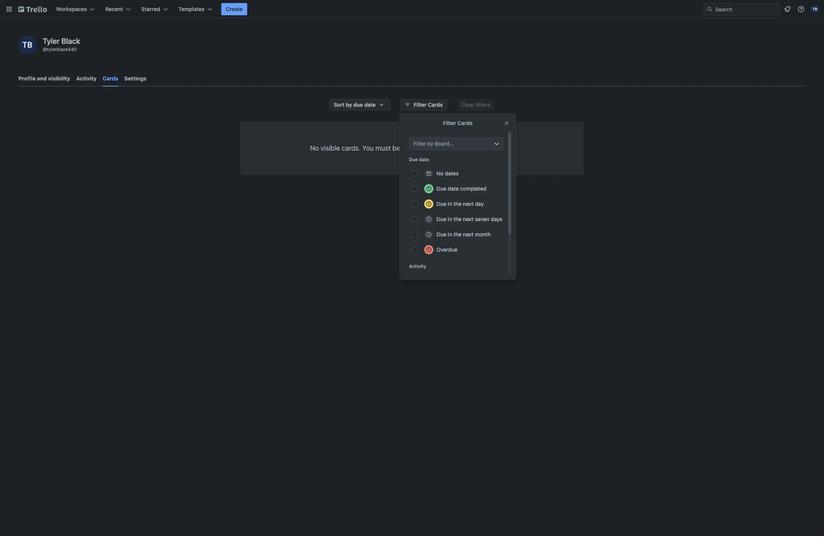 Task type: describe. For each thing, give the bounding box(es) containing it.
no dates
[[437, 170, 459, 177]]

close popover image
[[504, 120, 510, 126]]

filters
[[476, 102, 491, 108]]

completed
[[461, 186, 487, 192]]

here.
[[499, 144, 514, 152]]

by for sort
[[346, 102, 352, 108]]

you
[[363, 144, 374, 152]]

next for month
[[463, 231, 474, 238]]

0 horizontal spatial tyler black (tylerblack440) image
[[18, 36, 37, 54]]

starred button
[[137, 3, 172, 15]]

tylerblack440
[[47, 47, 77, 52]]

2 vertical spatial filter
[[414, 141, 426, 147]]

0 horizontal spatial activity
[[76, 75, 97, 82]]

due date
[[409, 157, 429, 163]]

cards link
[[103, 72, 118, 87]]

sort by due date
[[334, 102, 376, 108]]

1 to from the left
[[423, 144, 430, 152]]

0 notifications image
[[783, 5, 793, 14]]

recent
[[105, 6, 123, 12]]

due in the next month
[[437, 231, 491, 238]]

templates button
[[174, 3, 217, 15]]

in for due in the next month
[[448, 231, 452, 238]]

sort by due date button
[[329, 99, 391, 111]]

due
[[354, 102, 363, 108]]

2 vertical spatial cards
[[458, 120, 473, 126]]

due for due in the next day
[[437, 201, 447, 207]]

no visible cards. you must be added to a card for it to appear here.
[[310, 144, 514, 152]]

open information menu image
[[798, 5, 806, 13]]

overdue
[[437, 247, 458, 253]]

month
[[475, 231, 491, 238]]

activity link
[[76, 72, 97, 86]]

recent button
[[101, 3, 135, 15]]

the for seven
[[454, 216, 462, 223]]

seven
[[475, 216, 490, 223]]

profile and visibility link
[[18, 72, 70, 86]]

clear filters
[[461, 102, 491, 108]]

in for due in the next day
[[448, 201, 452, 207]]

Search field
[[713, 3, 780, 15]]

appear
[[476, 144, 497, 152]]

the for day
[[454, 201, 462, 207]]

by for filter
[[428, 141, 434, 147]]

0 horizontal spatial cards
[[103, 75, 118, 82]]

it
[[462, 144, 466, 152]]

profile and visibility
[[18, 75, 70, 82]]

in for due in the next seven days
[[448, 216, 452, 223]]

due for due in the next month
[[437, 231, 447, 238]]

create button
[[221, 3, 247, 15]]

1 horizontal spatial filter cards
[[443, 120, 473, 126]]



Task type: locate. For each thing, give the bounding box(es) containing it.
0 vertical spatial no
[[310, 144, 319, 152]]

search image
[[707, 6, 713, 12]]

back to home image
[[18, 3, 47, 15]]

activity
[[76, 75, 97, 82], [409, 264, 426, 270]]

3 the from the top
[[454, 231, 462, 238]]

board...
[[435, 141, 454, 147]]

0 horizontal spatial to
[[423, 144, 430, 152]]

1 vertical spatial date
[[419, 157, 429, 163]]

create
[[226, 6, 243, 12]]

due up the overdue at the top
[[437, 231, 447, 238]]

settings link
[[124, 72, 147, 86]]

due for due in the next seven days
[[437, 216, 447, 223]]

the down due in the next day
[[454, 216, 462, 223]]

dates
[[445, 170, 459, 177]]

0 vertical spatial activity
[[76, 75, 97, 82]]

to
[[423, 144, 430, 152], [468, 144, 474, 152]]

tyler black (tylerblack440) image right open information menu image
[[811, 5, 820, 14]]

1 vertical spatial cards
[[428, 102, 443, 108]]

tyler black @ tylerblack440
[[43, 37, 80, 52]]

black
[[61, 37, 80, 45]]

2 vertical spatial next
[[463, 231, 474, 238]]

cards down clear
[[458, 120, 473, 126]]

2 horizontal spatial date
[[448, 186, 459, 192]]

primary element
[[0, 0, 825, 18]]

0 vertical spatial date
[[365, 102, 376, 108]]

day
[[475, 201, 484, 207]]

due for due date completed
[[437, 186, 447, 192]]

no
[[310, 144, 319, 152], [437, 170, 444, 177]]

1 vertical spatial tyler black (tylerblack440) image
[[18, 36, 37, 54]]

date for due date
[[419, 157, 429, 163]]

2 to from the left
[[468, 144, 474, 152]]

filter cards
[[414, 102, 443, 108], [443, 120, 473, 126]]

and
[[37, 75, 47, 82]]

to right it
[[468, 144, 474, 152]]

due down no visible cards. you must be added to a card for it to appear here.
[[409, 157, 418, 163]]

0 vertical spatial tyler black (tylerblack440) image
[[811, 5, 820, 14]]

in up the overdue at the top
[[448, 231, 452, 238]]

by
[[346, 102, 352, 108], [428, 141, 434, 147]]

next left 'seven'
[[463, 216, 474, 223]]

0 vertical spatial next
[[463, 201, 474, 207]]

0 vertical spatial filter cards
[[414, 102, 443, 108]]

profile
[[18, 75, 36, 82]]

0 horizontal spatial no
[[310, 144, 319, 152]]

date inside "popup button"
[[365, 102, 376, 108]]

cards
[[103, 75, 118, 82], [428, 102, 443, 108], [458, 120, 473, 126]]

starred
[[141, 6, 160, 12]]

to left a
[[423, 144, 430, 152]]

1 horizontal spatial date
[[419, 157, 429, 163]]

1 the from the top
[[454, 201, 462, 207]]

filter
[[414, 102, 427, 108], [443, 120, 456, 126], [414, 141, 426, 147]]

1 horizontal spatial to
[[468, 144, 474, 152]]

cards left clear
[[428, 102, 443, 108]]

tyler
[[43, 37, 60, 45]]

the for month
[[454, 231, 462, 238]]

visibility
[[48, 75, 70, 82]]

cards.
[[342, 144, 361, 152]]

date down no visible cards. you must be added to a card for it to appear here.
[[419, 157, 429, 163]]

0 horizontal spatial filter cards
[[414, 102, 443, 108]]

2 next from the top
[[463, 216, 474, 223]]

tyler black (tylerblack440) image left @
[[18, 36, 37, 54]]

1 next from the top
[[463, 201, 474, 207]]

1 horizontal spatial tyler black (tylerblack440) image
[[811, 5, 820, 14]]

next left day on the top right of the page
[[463, 201, 474, 207]]

next left month
[[463, 231, 474, 238]]

date down dates
[[448, 186, 459, 192]]

1 vertical spatial next
[[463, 216, 474, 223]]

workspaces button
[[52, 3, 99, 15]]

1 vertical spatial the
[[454, 216, 462, 223]]

cards inside filter cards button
[[428, 102, 443, 108]]

no for no dates
[[437, 170, 444, 177]]

visible
[[321, 144, 340, 152]]

date for due date completed
[[448, 186, 459, 192]]

due in the next seven days
[[437, 216, 503, 223]]

be
[[393, 144, 401, 152]]

filter inside button
[[414, 102, 427, 108]]

@
[[43, 47, 47, 52]]

1 vertical spatial by
[[428, 141, 434, 147]]

days
[[491, 216, 503, 223]]

1 horizontal spatial activity
[[409, 264, 426, 270]]

2 vertical spatial in
[[448, 231, 452, 238]]

1 horizontal spatial cards
[[428, 102, 443, 108]]

next for seven
[[463, 216, 474, 223]]

clear filters button
[[457, 99, 495, 111]]

1 vertical spatial filter
[[443, 120, 456, 126]]

1 horizontal spatial no
[[437, 170, 444, 177]]

by left due
[[346, 102, 352, 108]]

3 in from the top
[[448, 231, 452, 238]]

workspaces
[[56, 6, 87, 12]]

2 vertical spatial the
[[454, 231, 462, 238]]

due down due date completed
[[437, 201, 447, 207]]

in down due date completed
[[448, 201, 452, 207]]

0 vertical spatial cards
[[103, 75, 118, 82]]

date right due
[[365, 102, 376, 108]]

due
[[409, 157, 418, 163], [437, 186, 447, 192], [437, 201, 447, 207], [437, 216, 447, 223], [437, 231, 447, 238]]

templates
[[179, 6, 205, 12]]

due in the next day
[[437, 201, 484, 207]]

1 vertical spatial filter cards
[[443, 120, 473, 126]]

filter cards button
[[400, 99, 448, 111]]

the down due date completed
[[454, 201, 462, 207]]

1 vertical spatial no
[[437, 170, 444, 177]]

card
[[437, 144, 450, 152]]

date
[[365, 102, 376, 108], [419, 157, 429, 163], [448, 186, 459, 192]]

2 the from the top
[[454, 216, 462, 223]]

1 vertical spatial activity
[[409, 264, 426, 270]]

next for day
[[463, 201, 474, 207]]

by inside "popup button"
[[346, 102, 352, 108]]

1 in from the top
[[448, 201, 452, 207]]

filter by board...
[[414, 141, 454, 147]]

0 horizontal spatial date
[[365, 102, 376, 108]]

1 vertical spatial in
[[448, 216, 452, 223]]

in down due in the next day
[[448, 216, 452, 223]]

no for no visible cards. you must be added to a card for it to appear here.
[[310, 144, 319, 152]]

0 vertical spatial the
[[454, 201, 462, 207]]

0 horizontal spatial by
[[346, 102, 352, 108]]

cards right the activity link
[[103, 75, 118, 82]]

3 next from the top
[[463, 231, 474, 238]]

due down no dates
[[437, 186, 447, 192]]

clear
[[461, 102, 475, 108]]

in
[[448, 201, 452, 207], [448, 216, 452, 223], [448, 231, 452, 238]]

1 horizontal spatial by
[[428, 141, 434, 147]]

due for due date
[[409, 157, 418, 163]]

tyler black (tylerblack440) image
[[811, 5, 820, 14], [18, 36, 37, 54]]

filter cards inside filter cards button
[[414, 102, 443, 108]]

due date completed
[[437, 186, 487, 192]]

no left visible
[[310, 144, 319, 152]]

2 horizontal spatial cards
[[458, 120, 473, 126]]

2 vertical spatial date
[[448, 186, 459, 192]]

the
[[454, 201, 462, 207], [454, 216, 462, 223], [454, 231, 462, 238]]

2 in from the top
[[448, 216, 452, 223]]

by left card
[[428, 141, 434, 147]]

for
[[452, 144, 461, 152]]

due down due in the next day
[[437, 216, 447, 223]]

must
[[376, 144, 391, 152]]

added
[[402, 144, 422, 152]]

settings
[[124, 75, 147, 82]]

next
[[463, 201, 474, 207], [463, 216, 474, 223], [463, 231, 474, 238]]

sort
[[334, 102, 345, 108]]

0 vertical spatial in
[[448, 201, 452, 207]]

a
[[431, 144, 435, 152]]

0 vertical spatial filter
[[414, 102, 427, 108]]

0 vertical spatial by
[[346, 102, 352, 108]]

no left dates
[[437, 170, 444, 177]]

the up the overdue at the top
[[454, 231, 462, 238]]



Task type: vqa. For each thing, say whether or not it's contained in the screenshot.
Color: green, title: none image
no



